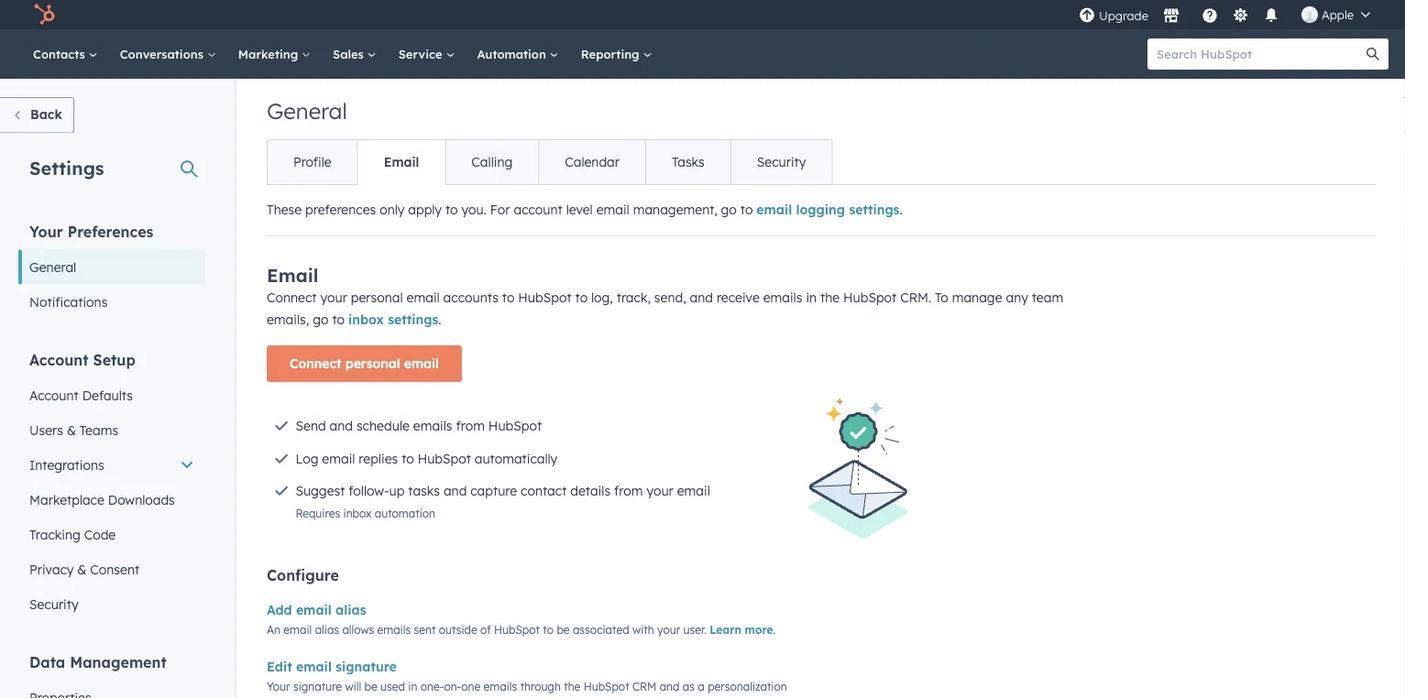 Task type: vqa. For each thing, say whether or not it's contained in the screenshot.
'the'
yes



Task type: locate. For each thing, give the bounding box(es) containing it.
0 horizontal spatial go
[[313, 312, 329, 328]]

to inside the add email alias an email alias allows emails sent outside of hubspot to be associated with your user. learn more .
[[543, 623, 554, 637]]

inbox settings link
[[348, 312, 439, 328]]

0 horizontal spatial in
[[408, 680, 417, 694]]

upgrade image
[[1079, 8, 1096, 24]]

0 vertical spatial personal
[[351, 290, 403, 306]]

automation
[[375, 507, 435, 521]]

email
[[597, 202, 630, 218], [757, 202, 792, 218], [407, 290, 440, 306], [404, 356, 439, 372], [322, 451, 355, 467], [677, 483, 710, 499], [296, 602, 332, 618], [284, 623, 312, 637], [296, 659, 332, 675]]

email inside button
[[404, 356, 439, 372]]

0 vertical spatial account
[[29, 351, 89, 369]]

personal up inbox settings link
[[351, 290, 403, 306]]

0 vertical spatial your
[[320, 290, 347, 306]]

send
[[296, 418, 326, 434]]

connect personal email button
[[267, 346, 462, 382]]

account up account defaults
[[29, 351, 89, 369]]

Search HubSpot search field
[[1148, 39, 1372, 70]]

1 horizontal spatial in
[[806, 290, 817, 306]]

edit
[[267, 659, 292, 675]]

0 vertical spatial security link
[[730, 140, 832, 184]]

0 vertical spatial email
[[384, 154, 419, 170]]

0 vertical spatial security
[[757, 154, 806, 170]]

1 vertical spatial go
[[313, 312, 329, 328]]

to left associated
[[543, 623, 554, 637]]

general inside your preferences element
[[29, 259, 76, 275]]

0 vertical spatial the
[[821, 290, 840, 306]]

security
[[757, 154, 806, 170], [29, 596, 78, 612]]

emails right one
[[484, 680, 517, 694]]

1 vertical spatial from
[[614, 483, 643, 499]]

general up 'notifications'
[[29, 259, 76, 275]]

the right "through"
[[564, 680, 581, 694]]

data management
[[29, 653, 167, 672]]

and right tasks
[[444, 483, 467, 499]]

connect for connect personal email
[[290, 356, 342, 372]]

sales link
[[322, 29, 387, 79]]

connect your personal email accounts to hubspot to log, track, send, and receive emails in the hubspot crm. to manage any team emails, go to
[[267, 290, 1064, 328]]

hubspot right of
[[494, 623, 540, 637]]

and
[[690, 290, 713, 306], [330, 418, 353, 434], [444, 483, 467, 499], [660, 680, 680, 694]]

marketplace downloads
[[29, 492, 175, 508]]

settings
[[849, 202, 900, 218], [388, 312, 439, 328]]

1 vertical spatial alias
[[315, 623, 339, 637]]

1 vertical spatial in
[[408, 680, 417, 694]]

and left as
[[660, 680, 680, 694]]

personal inside connect personal email button
[[345, 356, 400, 372]]

0 vertical spatial alias
[[336, 602, 366, 618]]

consent
[[90, 562, 139, 578]]

privacy & consent
[[29, 562, 139, 578]]

navigation containing profile
[[267, 139, 833, 185]]

inbox up connect personal email
[[348, 312, 384, 328]]

receive
[[717, 290, 760, 306]]

1 vertical spatial security
[[29, 596, 78, 612]]

2 vertical spatial your
[[657, 623, 680, 637]]

your
[[29, 222, 63, 241], [267, 680, 290, 694]]

security down "privacy"
[[29, 596, 78, 612]]

1 account from the top
[[29, 351, 89, 369]]

in left one-
[[408, 680, 417, 694]]

the left crm.
[[821, 290, 840, 306]]

settings up connect personal email
[[388, 312, 439, 328]]

schedule
[[357, 418, 410, 434]]

security up logging
[[757, 154, 806, 170]]

0 vertical spatial in
[[806, 290, 817, 306]]

email inside navigation
[[384, 154, 419, 170]]

1 vertical spatial inbox
[[343, 507, 372, 521]]

& for users
[[67, 422, 76, 438]]

emails inside the add email alias an email alias allows emails sent outside of hubspot to be associated with your user. learn more .
[[377, 623, 411, 637]]

1 vertical spatial be
[[364, 680, 377, 694]]

be left associated
[[557, 623, 570, 637]]

1 horizontal spatial &
[[77, 562, 87, 578]]

alias up allows at the bottom left
[[336, 602, 366, 618]]

learn
[[710, 623, 742, 637]]

marketplace downloads link
[[18, 483, 205, 518]]

email up only
[[384, 154, 419, 170]]

calendar
[[565, 154, 620, 170]]

be right will
[[364, 680, 377, 694]]

settings right logging
[[849, 202, 900, 218]]

connect personal email
[[290, 356, 439, 372]]

sent
[[414, 623, 436, 637]]

go right management,
[[721, 202, 737, 218]]

1 horizontal spatial your
[[267, 680, 290, 694]]

connect
[[267, 290, 317, 306], [290, 356, 342, 372]]

your up token
[[267, 680, 290, 694]]

calling link
[[445, 140, 538, 184]]

one
[[461, 680, 481, 694]]

connect up emails,
[[267, 290, 317, 306]]

email up emails,
[[267, 264, 319, 287]]

1 vertical spatial email
[[267, 264, 319, 287]]

user.
[[684, 623, 707, 637]]

email inside connect your personal email accounts to hubspot to log, track, send, and receive emails in the hubspot crm. to manage any team emails, go to
[[407, 290, 440, 306]]

personal down inbox settings link
[[345, 356, 400, 372]]

1 horizontal spatial .
[[773, 623, 776, 637]]

your right details
[[647, 483, 674, 499]]

the
[[821, 290, 840, 306], [564, 680, 581, 694]]

1 vertical spatial general
[[29, 259, 76, 275]]

users & teams
[[29, 422, 118, 438]]

add email alias an email alias allows emails sent outside of hubspot to be associated with your user. learn more .
[[267, 602, 776, 637]]

an
[[267, 623, 281, 637]]

a
[[698, 680, 705, 694]]

go right emails,
[[313, 312, 329, 328]]

your left "preferences"
[[29, 222, 63, 241]]

1 horizontal spatial settings
[[849, 202, 900, 218]]

. inside the add email alias an email alias allows emails sent outside of hubspot to be associated with your user. learn more .
[[773, 623, 776, 637]]

security inside navigation
[[757, 154, 806, 170]]

& right "privacy"
[[77, 562, 87, 578]]

. right learn at the bottom of page
[[773, 623, 776, 637]]

notifications link
[[18, 285, 205, 319]]

account up users
[[29, 387, 79, 403]]

&
[[67, 422, 76, 438], [77, 562, 87, 578]]

0 vertical spatial go
[[721, 202, 737, 218]]

0 horizontal spatial general
[[29, 259, 76, 275]]

security link up logging
[[730, 140, 832, 184]]

log
[[296, 451, 319, 467]]

1 horizontal spatial the
[[821, 290, 840, 306]]

back
[[30, 106, 62, 122]]

contacts link
[[22, 29, 109, 79]]

be inside the add email alias an email alias allows emails sent outside of hubspot to be associated with your user. learn more .
[[557, 623, 570, 637]]

0 horizontal spatial &
[[67, 422, 76, 438]]

log,
[[591, 290, 613, 306]]

be inside edit email signature your signature will be used in one-on-one emails through the hubspot crm and as a personalization token for marketing emails.
[[364, 680, 377, 694]]

service link
[[387, 29, 466, 79]]

marketplaces image
[[1163, 8, 1180, 25]]

to left log,
[[575, 290, 588, 306]]

0 horizontal spatial your
[[29, 222, 63, 241]]

security link down consent
[[18, 587, 205, 622]]

connect for connect your personal email accounts to hubspot to log, track, send, and receive emails in the hubspot crm. to manage any team emails, go to
[[267, 290, 317, 306]]

0 horizontal spatial be
[[364, 680, 377, 694]]

1 vertical spatial your
[[267, 680, 290, 694]]

1 vertical spatial personal
[[345, 356, 400, 372]]

accounts
[[443, 290, 499, 306]]

alias down add email alias button
[[315, 623, 339, 637]]

emails inside connect your personal email accounts to hubspot to log, track, send, and receive emails in the hubspot crm. to manage any team emails, go to
[[763, 290, 803, 306]]

tasks
[[408, 483, 440, 499]]

1 vertical spatial settings
[[388, 312, 439, 328]]

automation
[[477, 46, 550, 61]]

1 vertical spatial your
[[647, 483, 674, 499]]

in right receive
[[806, 290, 817, 306]]

menu
[[1077, 0, 1383, 29]]

your preferences
[[29, 222, 153, 241]]

0 horizontal spatial security link
[[18, 587, 205, 622]]

marketing link
[[227, 29, 322, 79]]

signature up will
[[336, 659, 397, 675]]

connect inside button
[[290, 356, 342, 372]]

marketplace
[[29, 492, 104, 508]]

help button
[[1195, 0, 1226, 29]]

back link
[[0, 97, 74, 133]]

0 vertical spatial signature
[[336, 659, 397, 675]]

to left you.
[[445, 202, 458, 218]]

emails.
[[373, 696, 409, 699]]

team
[[1032, 290, 1064, 306]]

hubspot up automatically
[[489, 418, 542, 434]]

0 vertical spatial general
[[267, 97, 347, 125]]

emails right receive
[[763, 290, 803, 306]]

1 vertical spatial connect
[[290, 356, 342, 372]]

1 vertical spatial &
[[77, 562, 87, 578]]

signature up for
[[293, 680, 342, 694]]

0 vertical spatial &
[[67, 422, 76, 438]]

2 vertical spatial .
[[773, 623, 776, 637]]

to right "accounts" at left top
[[502, 290, 515, 306]]

reporting
[[581, 46, 643, 61]]

1 horizontal spatial security
[[757, 154, 806, 170]]

from
[[456, 418, 485, 434], [614, 483, 643, 499]]

security inside account setup element
[[29, 596, 78, 612]]

2 horizontal spatial .
[[900, 202, 903, 218]]

emails up log email replies to hubspot automatically
[[413, 418, 452, 434]]

and right the send,
[[690, 290, 713, 306]]

1 horizontal spatial from
[[614, 483, 643, 499]]

send,
[[654, 290, 686, 306]]

only
[[380, 202, 405, 218]]

1 vertical spatial the
[[564, 680, 581, 694]]

hubspot left crm
[[584, 680, 629, 694]]

connect down emails,
[[290, 356, 342, 372]]

0 vertical spatial be
[[557, 623, 570, 637]]

add email alias button
[[267, 600, 366, 622]]

with
[[633, 623, 654, 637]]

manage
[[952, 290, 1003, 306]]

. up connect personal email
[[439, 312, 441, 328]]

you.
[[462, 202, 487, 218]]

tasks
[[672, 154, 705, 170]]

your up connect personal email
[[320, 290, 347, 306]]

0 horizontal spatial .
[[439, 312, 441, 328]]

0 vertical spatial inbox
[[348, 312, 384, 328]]

be
[[557, 623, 570, 637], [364, 680, 377, 694]]

1 vertical spatial account
[[29, 387, 79, 403]]

your right with
[[657, 623, 680, 637]]

inbox down follow-
[[343, 507, 372, 521]]

connect inside connect your personal email accounts to hubspot to log, track, send, and receive emails in the hubspot crm. to manage any team emails, go to
[[267, 290, 317, 306]]

0 horizontal spatial from
[[456, 418, 485, 434]]

notifications image
[[1263, 8, 1280, 25]]

navigation
[[267, 139, 833, 185]]

profile link
[[268, 140, 357, 184]]

0 vertical spatial your
[[29, 222, 63, 241]]

security link
[[730, 140, 832, 184], [18, 587, 205, 622]]

. right logging
[[900, 202, 903, 218]]

your
[[320, 290, 347, 306], [647, 483, 674, 499], [657, 623, 680, 637]]

general up profile
[[267, 97, 347, 125]]

track,
[[617, 290, 651, 306]]

hubspot inside the add email alias an email alias allows emails sent outside of hubspot to be associated with your user. learn more .
[[494, 623, 540, 637]]

used
[[380, 680, 405, 694]]

& right users
[[67, 422, 76, 438]]

from right details
[[614, 483, 643, 499]]

0 horizontal spatial security
[[29, 596, 78, 612]]

2 account from the top
[[29, 387, 79, 403]]

0 vertical spatial connect
[[267, 290, 317, 306]]

1 horizontal spatial email
[[384, 154, 419, 170]]

0 horizontal spatial the
[[564, 680, 581, 694]]

from up log email replies to hubspot automatically
[[456, 418, 485, 434]]

your inside edit email signature your signature will be used in one-on-one emails through the hubspot crm and as a personalization token for marketing emails.
[[267, 680, 290, 694]]

personal inside connect your personal email accounts to hubspot to log, track, send, and receive emails in the hubspot crm. to manage any team emails, go to
[[351, 290, 403, 306]]

edit email signature button
[[267, 656, 397, 678]]

inbox
[[348, 312, 384, 328], [343, 507, 372, 521]]

emails left sent on the left of the page
[[377, 623, 411, 637]]

menu containing apple
[[1077, 0, 1383, 29]]

alias
[[336, 602, 366, 618], [315, 623, 339, 637]]

suggest follow-up tasks and capture contact details from your email requires inbox automation
[[296, 483, 710, 521]]

1 horizontal spatial security link
[[730, 140, 832, 184]]

1 horizontal spatial be
[[557, 623, 570, 637]]

profile
[[293, 154, 332, 170]]

upgrade
[[1099, 8, 1149, 23]]

settings link
[[1229, 5, 1252, 24]]

general link
[[18, 250, 205, 285]]

go
[[721, 202, 737, 218], [313, 312, 329, 328]]

conversations
[[120, 46, 207, 61]]

1 vertical spatial security link
[[18, 587, 205, 622]]

account
[[29, 351, 89, 369], [29, 387, 79, 403]]



Task type: describe. For each thing, give the bounding box(es) containing it.
configure
[[267, 567, 339, 585]]

code
[[84, 527, 116, 543]]

requires
[[296, 507, 340, 521]]

in inside edit email signature your signature will be used in one-on-one emails through the hubspot crm and as a personalization token for marketing emails.
[[408, 680, 417, 694]]

security for the bottom security 'link'
[[29, 596, 78, 612]]

setup
[[93, 351, 135, 369]]

0 vertical spatial .
[[900, 202, 903, 218]]

privacy
[[29, 562, 74, 578]]

from inside suggest follow-up tasks and capture contact details from your email requires inbox automation
[[614, 483, 643, 499]]

tracking code link
[[18, 518, 205, 552]]

& for privacy
[[77, 562, 87, 578]]

preferences
[[305, 202, 376, 218]]

on-
[[444, 680, 461, 694]]

settings
[[29, 156, 104, 179]]

0 vertical spatial from
[[456, 418, 485, 434]]

hubspot link
[[22, 4, 69, 26]]

users
[[29, 422, 63, 438]]

email link
[[357, 140, 445, 184]]

marketing
[[238, 46, 302, 61]]

suggest
[[296, 483, 345, 499]]

token
[[267, 696, 296, 699]]

go inside connect your personal email accounts to hubspot to log, track, send, and receive emails in the hubspot crm. to manage any team emails, go to
[[313, 312, 329, 328]]

search image
[[1367, 48, 1380, 61]]

calendar link
[[538, 140, 645, 184]]

automatically
[[475, 451, 558, 467]]

search button
[[1358, 39, 1389, 70]]

more
[[745, 623, 773, 637]]

crm
[[633, 680, 657, 694]]

and inside connect your personal email accounts to hubspot to log, track, send, and receive emails in the hubspot crm. to manage any team emails, go to
[[690, 290, 713, 306]]

outside
[[439, 623, 477, 637]]

apple
[[1322, 7, 1354, 22]]

notifications
[[29, 294, 108, 310]]

to right management,
[[741, 202, 753, 218]]

apply
[[408, 202, 442, 218]]

and right send
[[330, 418, 353, 434]]

these
[[267, 202, 302, 218]]

calling
[[472, 154, 513, 170]]

email inside edit email signature your signature will be used in one-on-one emails through the hubspot crm and as a personalization token for marketing emails.
[[296, 659, 332, 675]]

notifications button
[[1256, 0, 1287, 29]]

privacy & consent link
[[18, 552, 205, 587]]

tracking code
[[29, 527, 116, 543]]

marketing
[[317, 696, 370, 699]]

account for account defaults
[[29, 387, 79, 403]]

the inside edit email signature your signature will be used in one-on-one emails through the hubspot crm and as a personalization token for marketing emails.
[[564, 680, 581, 694]]

email inside suggest follow-up tasks and capture contact details from your email requires inbox automation
[[677, 483, 710, 499]]

associated
[[573, 623, 629, 637]]

apple button
[[1291, 0, 1382, 29]]

tasks link
[[645, 140, 730, 184]]

conversations link
[[109, 29, 227, 79]]

automation link
[[466, 29, 570, 79]]

personalization
[[708, 680, 787, 694]]

logging
[[796, 202, 845, 218]]

to right emails,
[[332, 312, 345, 328]]

through
[[520, 680, 561, 694]]

integrations
[[29, 457, 104, 473]]

for
[[490, 202, 510, 218]]

1 horizontal spatial go
[[721, 202, 737, 218]]

service
[[398, 46, 446, 61]]

account for account setup
[[29, 351, 89, 369]]

hubspot left crm.
[[843, 290, 897, 306]]

the inside connect your personal email accounts to hubspot to log, track, send, and receive emails in the hubspot crm. to manage any team emails, go to
[[821, 290, 840, 306]]

emails inside edit email signature your signature will be used in one-on-one emails through the hubspot crm and as a personalization token for marketing emails.
[[484, 680, 517, 694]]

bob builder image
[[1302, 6, 1318, 23]]

data management element
[[18, 652, 205, 699]]

level
[[566, 202, 593, 218]]

1 vertical spatial signature
[[293, 680, 342, 694]]

hubspot left log,
[[518, 290, 572, 306]]

account setup
[[29, 351, 135, 369]]

in inside connect your personal email accounts to hubspot to log, track, send, and receive emails in the hubspot crm. to manage any team emails, go to
[[806, 290, 817, 306]]

1 horizontal spatial general
[[267, 97, 347, 125]]

0 horizontal spatial settings
[[388, 312, 439, 328]]

account setup element
[[18, 350, 205, 622]]

hubspot image
[[33, 4, 55, 26]]

marketplaces button
[[1152, 0, 1191, 29]]

your preferences element
[[18, 221, 205, 319]]

sales
[[333, 46, 367, 61]]

to
[[935, 290, 949, 306]]

hubspot inside edit email signature your signature will be used in one-on-one emails through the hubspot crm and as a personalization token for marketing emails.
[[584, 680, 629, 694]]

your inside connect your personal email accounts to hubspot to log, track, send, and receive emails in the hubspot crm. to manage any team emails, go to
[[320, 290, 347, 306]]

crm.
[[900, 290, 932, 306]]

hubspot up tasks
[[418, 451, 471, 467]]

account defaults link
[[18, 378, 205, 413]]

emails,
[[267, 312, 309, 328]]

replies
[[359, 451, 398, 467]]

and inside suggest follow-up tasks and capture contact details from your email requires inbox automation
[[444, 483, 467, 499]]

help image
[[1202, 8, 1218, 25]]

defaults
[[82, 387, 133, 403]]

reporting link
[[570, 29, 663, 79]]

to right replies
[[402, 451, 414, 467]]

capture
[[471, 483, 517, 499]]

account
[[514, 202, 563, 218]]

up
[[389, 483, 405, 499]]

send and schedule emails from hubspot
[[296, 418, 542, 434]]

settings image
[[1233, 8, 1249, 24]]

follow-
[[349, 483, 389, 499]]

details
[[570, 483, 611, 499]]

your inside suggest follow-up tasks and capture contact details from your email requires inbox automation
[[647, 483, 674, 499]]

management
[[70, 653, 167, 672]]

allows
[[342, 623, 374, 637]]

security link inside navigation
[[730, 140, 832, 184]]

users & teams link
[[18, 413, 205, 448]]

will
[[345, 680, 361, 694]]

inbox settings .
[[348, 312, 441, 328]]

0 horizontal spatial email
[[267, 264, 319, 287]]

your inside the add email alias an email alias allows emails sent outside of hubspot to be associated with your user. learn more .
[[657, 623, 680, 637]]

1 vertical spatial .
[[439, 312, 441, 328]]

account defaults
[[29, 387, 133, 403]]

these preferences only apply to you. for account level email management, go to email logging settings .
[[267, 202, 903, 218]]

0 vertical spatial settings
[[849, 202, 900, 218]]

inbox inside suggest follow-up tasks and capture contact details from your email requires inbox automation
[[343, 507, 372, 521]]

for
[[299, 696, 313, 699]]

learn more link
[[710, 623, 773, 637]]

preferences
[[68, 222, 153, 241]]

downloads
[[108, 492, 175, 508]]

security for security 'link' in navigation
[[757, 154, 806, 170]]

contact
[[521, 483, 567, 499]]

contacts
[[33, 46, 89, 61]]

and inside edit email signature your signature will be used in one-on-one emails through the hubspot crm and as a personalization token for marketing emails.
[[660, 680, 680, 694]]

teams
[[80, 422, 118, 438]]



